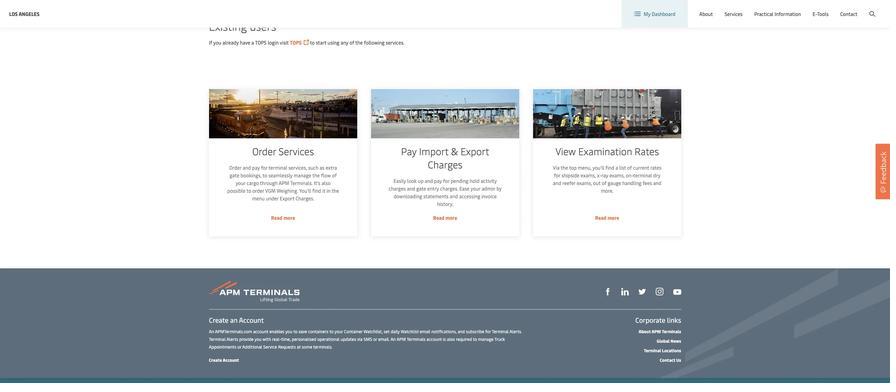 Task type: describe. For each thing, give the bounding box(es) containing it.
global menu
[[772, 6, 800, 12]]

out
[[593, 180, 601, 186]]

it's
[[314, 180, 320, 186]]

contact for contact
[[841, 10, 858, 17]]

operational
[[318, 337, 340, 342]]

to down cargo
[[247, 187, 251, 194]]

fill 44 link
[[639, 288, 646, 296]]

is
[[443, 337, 446, 342]]

us
[[677, 358, 682, 363]]

about for about apm terminals
[[639, 329, 651, 335]]

history.
[[437, 201, 453, 207]]

and down look
[[407, 185, 415, 192]]

for inside an apmterminals.com account enables you to save containers to your container watchlist, set daily watchlist email notifications, and subscribe for terminal alerts. terminal alerts provide you with real-time, personalised operational updates via sms or email. an apm terminals account is also required to manage truck appointments or additional service requests at some terminals.
[[486, 329, 491, 335]]

apmterminals.com
[[215, 329, 252, 335]]

ease
[[460, 185, 470, 192]]

an apmterminals.com account enables you to save containers to your container watchlist, set daily watchlist email notifications, and subscribe for terminal alerts. terminal alerts provide you with real-time, personalised operational updates via sms or email. an apm terminals account is also required to manage truck appointments or additional service requests at some terminals.
[[209, 329, 522, 350]]

the right any
[[356, 39, 363, 46]]

read more for examination
[[595, 214, 620, 221]]

at
[[297, 344, 301, 350]]

global news link
[[657, 338, 682, 344]]

e-tools
[[813, 10, 829, 17]]

for inside via the top menu, you'll find a list of current rates for shipside exams, x-ray exams, on-terminal dry and reefer exams, out of gauge handling fees and more.
[[554, 172, 561, 179]]

read for examination
[[595, 214, 607, 221]]

news
[[671, 338, 682, 344]]

pay import charges image
[[371, 89, 520, 138]]

watchlist,
[[364, 329, 383, 335]]

rates
[[635, 145, 659, 158]]

instagram image
[[656, 288, 664, 296]]

have
[[240, 39, 250, 46]]

youtube image
[[674, 289, 682, 295]]

your inside easily look up and pay for pending hold activity charges and gate entry charges. ease your admin by downloading statements and accessing invoice history.
[[471, 185, 481, 192]]

alerts
[[227, 337, 238, 342]]

and down dry at the right of page
[[654, 180, 662, 186]]

0 vertical spatial terminals
[[662, 329, 682, 335]]

charges
[[428, 158, 463, 171]]

1 horizontal spatial you
[[255, 337, 262, 342]]

pay inside "order and pay for terminal services, such as extra gate bookings, to seamlessly manage the flow of your cargo through apm terminals. it's also possible to order vgm weighing. you'll find it in the menu under export charges."
[[252, 164, 260, 171]]

switch
[[718, 6, 732, 12]]

1 horizontal spatial an
[[391, 337, 396, 342]]

1 vertical spatial terminal
[[209, 337, 226, 342]]

seamlessly
[[269, 172, 293, 179]]

visit
[[280, 39, 289, 46]]

pending
[[451, 178, 469, 184]]

switch location button
[[708, 6, 752, 12]]

if you already have a tops login visit
[[209, 39, 290, 46]]

users
[[250, 18, 276, 34]]

you'll
[[299, 187, 311, 194]]

contact us
[[660, 358, 682, 363]]

your inside "order and pay for terminal services, such as extra gate bookings, to seamlessly manage the flow of your cargo through apm terminals. it's also possible to order vgm weighing. you'll find it in the menu under export charges."
[[236, 180, 245, 186]]

import
[[419, 145, 449, 158]]

a inside via the top menu, you'll find a list of current rates for shipside exams, x-ray exams, on-terminal dry and reefer exams, out of gauge handling fees and more.
[[616, 164, 618, 171]]

up
[[418, 178, 424, 184]]

more for examination
[[608, 214, 620, 221]]

order services image
[[209, 89, 357, 138]]

and inside "order and pay for terminal services, such as extra gate bookings, to seamlessly manage the flow of your cargo through apm terminals. it's also possible to order vgm weighing. you'll find it in the menu under export charges."
[[243, 164, 251, 171]]

gauge
[[608, 180, 621, 186]]

tops link
[[290, 39, 302, 46]]

create for create an account
[[209, 316, 229, 325]]

invoice
[[482, 193, 497, 200]]

menu
[[252, 195, 265, 202]]

create account link
[[209, 358, 239, 363]]

los
[[9, 10, 18, 17]]

following
[[364, 39, 385, 46]]

to down subscribe
[[473, 337, 477, 342]]

order and pay for terminal services, such as extra gate bookings, to seamlessly manage the flow of your cargo through apm terminals. it's also possible to order vgm weighing. you'll find it in the menu under export charges.
[[227, 164, 339, 202]]

login / create account
[[829, 6, 879, 12]]

hold
[[470, 178, 480, 184]]

top
[[569, 164, 577, 171]]

apm inside "order and pay for terminal services, such as extra gate bookings, to seamlessly manage the flow of your cargo through apm terminals. it's also possible to order vgm weighing. you'll find it in the menu under export charges."
[[279, 180, 289, 186]]

and right up
[[425, 178, 433, 184]]

0 vertical spatial a
[[252, 39, 254, 46]]

global for global news
[[657, 338, 670, 344]]

read for import
[[433, 214, 445, 221]]

updates
[[341, 337, 356, 342]]

in
[[327, 187, 331, 194]]

switch location
[[718, 6, 752, 12]]

if
[[209, 39, 212, 46]]

create an account
[[209, 316, 264, 325]]

apm inside an apmterminals.com account enables you to save containers to your container watchlist, set daily watchlist email notifications, and subscribe for terminal alerts. terminal alerts provide you with real-time, personalised operational updates via sms or email. an apm terminals account is also required to manage truck appointments or additional service requests at some terminals.
[[397, 337, 406, 342]]

global menu button
[[759, 0, 806, 18]]

export inside pay import & export charges
[[461, 145, 490, 158]]

feedback
[[879, 152, 889, 184]]

using
[[328, 39, 340, 46]]

2 horizontal spatial you
[[286, 329, 293, 335]]

pay inside easily look up and pay for pending hold activity charges and gate entry charges. ease your admin by downloading statements and accessing invoice history.
[[434, 178, 442, 184]]

0 vertical spatial account
[[861, 6, 879, 12]]

subscribe
[[466, 329, 485, 335]]

locations
[[663, 348, 682, 354]]

find inside "order and pay for terminal services, such as extra gate bookings, to seamlessly manage the flow of your cargo through apm terminals. it's also possible to order vgm weighing. you'll find it in the menu under export charges."
[[312, 187, 321, 194]]

shipside
[[562, 172, 580, 179]]

to up the operational
[[330, 329, 334, 335]]

1 vertical spatial account
[[427, 337, 442, 342]]

more for services
[[284, 214, 295, 221]]

menu
[[787, 6, 800, 12]]

view
[[556, 145, 576, 158]]

weighing.
[[277, 187, 298, 194]]

some
[[302, 344, 312, 350]]

2 vertical spatial account
[[223, 358, 239, 363]]

of right the out
[[602, 180, 607, 186]]

to left save
[[294, 329, 298, 335]]

x-
[[597, 172, 602, 179]]

1 horizontal spatial or
[[374, 337, 377, 342]]

break bulk at port elizabeth usa image
[[533, 89, 682, 138]]

charges
[[389, 185, 406, 192]]

exams, down 'menu,'
[[581, 172, 596, 179]]

already
[[223, 39, 239, 46]]

truck
[[495, 337, 505, 342]]

dry
[[654, 172, 661, 179]]

notifications,
[[432, 329, 457, 335]]

create for create account
[[209, 358, 222, 363]]

rates
[[651, 164, 662, 171]]

los angeles
[[9, 10, 40, 17]]

container
[[344, 329, 363, 335]]

services.
[[386, 39, 405, 46]]

0 vertical spatial an
[[209, 329, 214, 335]]

about apm terminals link
[[639, 329, 682, 335]]

and left the reefer at the right of the page
[[553, 180, 561, 186]]

e-tools button
[[813, 0, 829, 28]]

admin
[[482, 185, 496, 192]]

/
[[842, 6, 844, 12]]

as
[[320, 164, 325, 171]]

gate inside "order and pay for terminal services, such as extra gate bookings, to seamlessly manage the flow of your cargo through apm terminals. it's also possible to order vgm weighing. you'll find it in the menu under export charges."
[[230, 172, 239, 179]]

services,
[[289, 164, 307, 171]]

also inside an apmterminals.com account enables you to save containers to your container watchlist, set daily watchlist email notifications, and subscribe for terminal alerts. terminal alerts provide you with real-time, personalised operational updates via sms or email. an apm terminals account is also required to manage truck appointments or additional service requests at some terminals.
[[447, 337, 455, 342]]

current
[[633, 164, 650, 171]]

manage inside "order and pay for terminal services, such as extra gate bookings, to seamlessly manage the flow of your cargo through apm terminals. it's also possible to order vgm weighing. you'll find it in the menu under export charges."
[[294, 172, 311, 179]]

ray
[[602, 172, 609, 179]]

entry
[[427, 185, 439, 192]]

login / create account link
[[818, 0, 879, 18]]

create account
[[209, 358, 239, 363]]

save
[[299, 329, 307, 335]]

feedback button
[[876, 144, 891, 199]]

practical information button
[[755, 0, 802, 28]]



Task type: locate. For each thing, give the bounding box(es) containing it.
about for about
[[700, 10, 713, 17]]

about button
[[700, 0, 713, 28]]

tops right visit
[[290, 39, 302, 46]]

more down weighing.
[[284, 214, 295, 221]]

0 vertical spatial services
[[725, 10, 743, 17]]

your up updates
[[335, 329, 343, 335]]

1 vertical spatial account
[[239, 316, 264, 325]]

1 horizontal spatial gate
[[417, 185, 426, 192]]

and
[[243, 164, 251, 171], [425, 178, 433, 184], [553, 180, 561, 186], [654, 180, 662, 186], [407, 185, 415, 192], [450, 193, 458, 200], [458, 329, 465, 335]]

to up through
[[263, 172, 267, 179]]

0 horizontal spatial pay
[[252, 164, 260, 171]]

1 horizontal spatial your
[[335, 329, 343, 335]]

0 vertical spatial terminal
[[492, 329, 509, 335]]

1 vertical spatial an
[[391, 337, 396, 342]]

1 horizontal spatial manage
[[478, 337, 494, 342]]

bookings,
[[241, 172, 262, 179]]

an down daily
[[391, 337, 396, 342]]

terminals.
[[290, 180, 313, 186]]

gate inside easily look up and pay for pending hold activity charges and gate entry charges. ease your admin by downloading statements and accessing invoice history.
[[417, 185, 426, 192]]

terminals down watchlist
[[407, 337, 426, 342]]

daily
[[391, 329, 400, 335]]

tools
[[818, 10, 829, 17]]

0 horizontal spatial account
[[253, 329, 269, 335]]

0 horizontal spatial read
[[271, 214, 282, 221]]

0 vertical spatial account
[[253, 329, 269, 335]]

0 horizontal spatial order
[[229, 164, 241, 171]]

2 tops from the left
[[290, 39, 302, 46]]

terminal locations link
[[644, 348, 682, 354]]

2 vertical spatial you
[[255, 337, 262, 342]]

watchlist
[[401, 329, 419, 335]]

export right &
[[461, 145, 490, 158]]

angeles
[[19, 10, 40, 17]]

global
[[772, 6, 786, 12], [657, 338, 670, 344]]

1 horizontal spatial more
[[446, 214, 457, 221]]

reefer
[[563, 180, 576, 186]]

and inside an apmterminals.com account enables you to save containers to your container watchlist, set daily watchlist email notifications, and subscribe for terminal alerts. terminal alerts provide you with real-time, personalised operational updates via sms or email. an apm terminals account is also required to manage truck appointments or additional service requests at some terminals.
[[458, 329, 465, 335]]

read down under
[[271, 214, 282, 221]]

0 horizontal spatial a
[[252, 39, 254, 46]]

1 horizontal spatial apm
[[397, 337, 406, 342]]

my dashboard
[[644, 10, 676, 17]]

0 vertical spatial create
[[846, 6, 860, 12]]

your inside an apmterminals.com account enables you to save containers to your container watchlist, set daily watchlist email notifications, and subscribe for terminal alerts. terminal alerts provide you with real-time, personalised operational updates via sms or email. an apm terminals account is also required to manage truck appointments or additional service requests at some terminals.
[[335, 329, 343, 335]]

examination
[[579, 145, 632, 158]]

3 read from the left
[[595, 214, 607, 221]]

1 vertical spatial export
[[280, 195, 294, 202]]

existing
[[209, 18, 247, 34]]

0 horizontal spatial your
[[236, 180, 245, 186]]

create down appointments
[[209, 358, 222, 363]]

you right "if"
[[213, 39, 221, 46]]

terminals inside an apmterminals.com account enables you to save containers to your container watchlist, set daily watchlist email notifications, and subscribe for terminal alerts. terminal alerts provide you with real-time, personalised operational updates via sms or email. an apm terminals account is also required to manage truck appointments or additional service requests at some terminals.
[[407, 337, 426, 342]]

apm down daily
[[397, 337, 406, 342]]

more down more.
[[608, 214, 620, 221]]

1 horizontal spatial contact
[[841, 10, 858, 17]]

account down appointments
[[223, 358, 239, 363]]

or right sms at the left bottom of page
[[374, 337, 377, 342]]

1 horizontal spatial also
[[447, 337, 455, 342]]

account
[[253, 329, 269, 335], [427, 337, 442, 342]]

1 vertical spatial terminals
[[407, 337, 426, 342]]

0 vertical spatial terminal
[[269, 164, 287, 171]]

1 horizontal spatial order
[[252, 145, 276, 158]]

0 vertical spatial apm
[[279, 180, 289, 186]]

account up with
[[253, 329, 269, 335]]

manage up terminals.
[[294, 172, 311, 179]]

also down "flow"
[[322, 180, 331, 186]]

exams, up gauge
[[610, 172, 625, 179]]

terminals up global news "link"
[[662, 329, 682, 335]]

1 vertical spatial a
[[616, 164, 618, 171]]

manage inside an apmterminals.com account enables you to save containers to your container watchlist, set daily watchlist email notifications, and subscribe for terminal alerts. terminal alerts provide you with real-time, personalised operational updates via sms or email. an apm terminals account is also required to manage truck appointments or additional service requests at some terminals.
[[478, 337, 494, 342]]

pay up bookings,
[[252, 164, 260, 171]]

1 horizontal spatial terminal
[[634, 172, 652, 179]]

read more down under
[[271, 214, 295, 221]]

1 vertical spatial services
[[279, 145, 314, 158]]

1 horizontal spatial find
[[606, 164, 615, 171]]

order services
[[252, 145, 314, 158]]

you left with
[[255, 337, 262, 342]]

an up appointments
[[209, 329, 214, 335]]

0 vertical spatial also
[[322, 180, 331, 186]]

global news
[[657, 338, 682, 344]]

the inside via the top menu, you'll find a list of current rates for shipside exams, x-ray exams, on-terminal dry and reefer exams, out of gauge handling fees and more.
[[561, 164, 568, 171]]

twitter image
[[639, 288, 646, 296]]

1 horizontal spatial account
[[427, 337, 442, 342]]

apm down corporate links
[[652, 329, 662, 335]]

0 vertical spatial about
[[700, 10, 713, 17]]

about
[[700, 10, 713, 17], [639, 329, 651, 335]]

0 horizontal spatial services
[[279, 145, 314, 158]]

login
[[829, 6, 841, 12]]

0 horizontal spatial also
[[322, 180, 331, 186]]

read down more.
[[595, 214, 607, 221]]

menu,
[[578, 164, 592, 171]]

linkedin image
[[622, 288, 629, 296]]

more
[[284, 214, 295, 221], [446, 214, 457, 221], [608, 214, 620, 221]]

read for services
[[271, 214, 282, 221]]

0 horizontal spatial export
[[280, 195, 294, 202]]

contact button
[[841, 0, 858, 28]]

my dashboard button
[[634, 0, 676, 28]]

to
[[310, 39, 315, 46], [263, 172, 267, 179], [247, 187, 251, 194], [294, 329, 298, 335], [330, 329, 334, 335], [473, 337, 477, 342]]

2 read from the left
[[433, 214, 445, 221]]

0 horizontal spatial apm
[[279, 180, 289, 186]]

vgm
[[265, 187, 276, 194]]

0 vertical spatial order
[[252, 145, 276, 158]]

create left the an
[[209, 316, 229, 325]]

and up required
[[458, 329, 465, 335]]

any
[[341, 39, 349, 46]]

find up ray
[[606, 164, 615, 171]]

read more for import
[[433, 214, 457, 221]]

statements
[[423, 193, 449, 200]]

gate up possible
[[230, 172, 239, 179]]

manage down subscribe
[[478, 337, 494, 342]]

more for import
[[446, 214, 457, 221]]

charges.
[[296, 195, 314, 202]]

0 horizontal spatial manage
[[294, 172, 311, 179]]

create right /
[[846, 6, 860, 12]]

set
[[384, 329, 390, 335]]

email.
[[378, 337, 390, 342]]

2 horizontal spatial read more
[[595, 214, 620, 221]]

with
[[263, 337, 271, 342]]

also
[[322, 180, 331, 186], [447, 337, 455, 342]]

1 horizontal spatial terminal
[[492, 329, 509, 335]]

for up the charges.
[[443, 178, 450, 184]]

existing users
[[209, 18, 276, 34]]

2 horizontal spatial read
[[595, 214, 607, 221]]

read more for services
[[271, 214, 295, 221]]

to left start
[[310, 39, 315, 46]]

0 horizontal spatial find
[[312, 187, 321, 194]]

create
[[846, 6, 860, 12], [209, 316, 229, 325], [209, 358, 222, 363]]

2 horizontal spatial your
[[471, 185, 481, 192]]

and up bookings,
[[243, 164, 251, 171]]

requests
[[278, 344, 296, 350]]

tops left login
[[255, 39, 267, 46]]

or down alerts
[[238, 344, 242, 350]]

pay import & export charges
[[401, 145, 490, 171]]

practical information
[[755, 10, 802, 17]]

an
[[230, 316, 238, 325]]

2 vertical spatial terminal
[[644, 348, 662, 354]]

information
[[775, 10, 802, 17]]

handling
[[623, 180, 642, 186]]

1 vertical spatial terminal
[[634, 172, 652, 179]]

0 vertical spatial gate
[[230, 172, 239, 179]]

export down weighing.
[[280, 195, 294, 202]]

about apm terminals
[[639, 329, 682, 335]]

0 vertical spatial you
[[213, 39, 221, 46]]

find inside via the top menu, you'll find a list of current rates for shipside exams, x-ray exams, on-terminal dry and reefer exams, out of gauge handling fees and more.
[[606, 164, 615, 171]]

via
[[357, 337, 363, 342]]

2 horizontal spatial more
[[608, 214, 620, 221]]

the right in
[[332, 187, 339, 194]]

0 horizontal spatial terminal
[[269, 164, 287, 171]]

1 vertical spatial create
[[209, 316, 229, 325]]

your up possible
[[236, 180, 245, 186]]

activity
[[481, 178, 497, 184]]

terminal inside "order and pay for terminal services, such as extra gate bookings, to seamlessly manage the flow of your cargo through apm terminals. it's also possible to order vgm weighing. you'll find it in the menu under export charges."
[[269, 164, 287, 171]]

containers
[[308, 329, 329, 335]]

fees
[[643, 180, 652, 186]]

on-
[[626, 172, 634, 179]]

additional
[[242, 344, 262, 350]]

for up bookings,
[[261, 164, 267, 171]]

links
[[668, 316, 682, 325]]

0 horizontal spatial or
[[238, 344, 242, 350]]

list
[[620, 164, 626, 171]]

terminal down global news
[[644, 348, 662, 354]]

read
[[271, 214, 282, 221], [433, 214, 445, 221], [595, 214, 607, 221]]

export inside "order and pay for terminal services, such as extra gate bookings, to seamlessly manage the flow of your cargo through apm terminals. it's also possible to order vgm weighing. you'll find it in the menu under export charges."
[[280, 195, 294, 202]]

2 vertical spatial create
[[209, 358, 222, 363]]

order for order and pay for terminal services, such as extra gate bookings, to seamlessly manage the flow of your cargo through apm terminals. it's also possible to order vgm weighing. you'll find it in the menu under export charges.
[[229, 164, 241, 171]]

services button
[[725, 0, 743, 28]]

pay
[[252, 164, 260, 171], [434, 178, 442, 184]]

location
[[733, 6, 752, 12]]

0 horizontal spatial gate
[[230, 172, 239, 179]]

1 vertical spatial also
[[447, 337, 455, 342]]

1 vertical spatial gate
[[417, 185, 426, 192]]

of inside "order and pay for terminal services, such as extra gate bookings, to seamlessly manage the flow of your cargo through apm terminals. it's also possible to order vgm weighing. you'll find it in the menu under export charges."
[[332, 172, 337, 179]]

the up it's on the left of the page
[[312, 172, 320, 179]]

to start using any of the following services.
[[310, 39, 405, 46]]

apm
[[279, 180, 289, 186], [652, 329, 662, 335], [397, 337, 406, 342]]

for inside "order and pay for terminal services, such as extra gate bookings, to seamlessly manage the flow of your cargo through apm terminals. it's also possible to order vgm weighing. you'll find it in the menu under export charges."
[[261, 164, 267, 171]]

such
[[308, 164, 319, 171]]

1 vertical spatial pay
[[434, 178, 442, 184]]

facebook image
[[604, 288, 612, 296]]

of right any
[[350, 39, 355, 46]]

pay
[[401, 145, 417, 158]]

account left is
[[427, 337, 442, 342]]

more down the history.
[[446, 214, 457, 221]]

1 vertical spatial manage
[[478, 337, 494, 342]]

apm up weighing.
[[279, 180, 289, 186]]

service
[[263, 344, 277, 350]]

1 vertical spatial find
[[312, 187, 321, 194]]

appointments
[[209, 344, 237, 350]]

the right via
[[561, 164, 568, 171]]

corporate links
[[636, 316, 682, 325]]

0 horizontal spatial terminals
[[407, 337, 426, 342]]

1 horizontal spatial read
[[433, 214, 445, 221]]

possible
[[227, 187, 245, 194]]

your down hold
[[471, 185, 481, 192]]

0 horizontal spatial about
[[639, 329, 651, 335]]

terminal up seamlessly
[[269, 164, 287, 171]]

1 horizontal spatial terminals
[[662, 329, 682, 335]]

0 horizontal spatial an
[[209, 329, 214, 335]]

a right have
[[252, 39, 254, 46]]

0 horizontal spatial you
[[213, 39, 221, 46]]

pay up entry
[[434, 178, 442, 184]]

2 horizontal spatial apm
[[652, 329, 662, 335]]

1 vertical spatial order
[[229, 164, 241, 171]]

1 horizontal spatial services
[[725, 10, 743, 17]]

2 horizontal spatial terminal
[[644, 348, 662, 354]]

3 more from the left
[[608, 214, 620, 221]]

1 more from the left
[[284, 214, 295, 221]]

terminal locations
[[644, 348, 682, 354]]

linkedin__x28_alt_x29__3_ link
[[622, 288, 629, 296]]

terminal up truck
[[492, 329, 509, 335]]

also right is
[[447, 337, 455, 342]]

gate down up
[[417, 185, 426, 192]]

under
[[266, 195, 279, 202]]

1 vertical spatial or
[[238, 344, 242, 350]]

you up time,
[[286, 329, 293, 335]]

0 horizontal spatial global
[[657, 338, 670, 344]]

more.
[[601, 187, 614, 194]]

1 vertical spatial about
[[639, 329, 651, 335]]

2 more from the left
[[446, 214, 457, 221]]

0 horizontal spatial terminal
[[209, 337, 226, 342]]

contact for contact us
[[660, 358, 676, 363]]

1 horizontal spatial tops
[[290, 39, 302, 46]]

1 vertical spatial global
[[657, 338, 670, 344]]

account right the an
[[239, 316, 264, 325]]

time,
[[281, 337, 291, 342]]

1 read from the left
[[271, 214, 282, 221]]

los angeles link
[[9, 10, 40, 18]]

0 vertical spatial manage
[[294, 172, 311, 179]]

1 horizontal spatial pay
[[434, 178, 442, 184]]

1 horizontal spatial global
[[772, 6, 786, 12]]

terminal up appointments
[[209, 337, 226, 342]]

0 horizontal spatial more
[[284, 214, 295, 221]]

terminal inside via the top menu, you'll find a list of current rates for shipside exams, x-ray exams, on-terminal dry and reefer exams, out of gauge handling fees and more.
[[634, 172, 652, 179]]

0 vertical spatial or
[[374, 337, 377, 342]]

services
[[725, 10, 743, 17], [279, 145, 314, 158]]

1 horizontal spatial a
[[616, 164, 618, 171]]

also inside "order and pay for terminal services, such as extra gate bookings, to seamlessly manage the flow of your cargo through apm terminals. it's also possible to order vgm weighing. you'll find it in the menu under export charges."
[[322, 180, 331, 186]]

your
[[236, 180, 245, 186], [471, 185, 481, 192], [335, 329, 343, 335]]

account right contact popup button
[[861, 6, 879, 12]]

of down 'extra'
[[332, 172, 337, 179]]

1 horizontal spatial read more
[[433, 214, 457, 221]]

order for order services
[[252, 145, 276, 158]]

0 vertical spatial global
[[772, 6, 786, 12]]

0 vertical spatial export
[[461, 145, 490, 158]]

for down via
[[554, 172, 561, 179]]

provide
[[239, 337, 254, 342]]

read down the history.
[[433, 214, 445, 221]]

2 vertical spatial apm
[[397, 337, 406, 342]]

about down corporate
[[639, 329, 651, 335]]

easily look up and pay for pending hold activity charges and gate entry charges. ease your admin by downloading statements and accessing invoice history.
[[389, 178, 502, 207]]

read more down more.
[[595, 214, 620, 221]]

start
[[316, 39, 327, 46]]

flow
[[321, 172, 331, 179]]

find left it
[[312, 187, 321, 194]]

&
[[451, 145, 458, 158]]

1 vertical spatial contact
[[660, 358, 676, 363]]

of right list
[[628, 164, 632, 171]]

1 tops from the left
[[255, 39, 267, 46]]

order inside "order and pay for terminal services, such as extra gate bookings, to seamlessly manage the flow of your cargo through apm terminals. it's also possible to order vgm weighing. you'll find it in the menu under export charges."
[[229, 164, 241, 171]]

1 vertical spatial you
[[286, 329, 293, 335]]

about left switch
[[700, 10, 713, 17]]

exams, left the out
[[577, 180, 592, 186]]

for right subscribe
[[486, 329, 491, 335]]

0 horizontal spatial tops
[[255, 39, 267, 46]]

a left list
[[616, 164, 618, 171]]

read more down the history.
[[433, 214, 457, 221]]

3 read more from the left
[[595, 214, 620, 221]]

terminal down current
[[634, 172, 652, 179]]

1 vertical spatial apm
[[652, 329, 662, 335]]

for inside easily look up and pay for pending hold activity charges and gate entry charges. ease your admin by downloading statements and accessing invoice history.
[[443, 178, 450, 184]]

1 horizontal spatial export
[[461, 145, 490, 158]]

global inside global menu button
[[772, 6, 786, 12]]

0 vertical spatial contact
[[841, 10, 858, 17]]

and down the charges.
[[450, 193, 458, 200]]

apmt footer logo image
[[209, 281, 300, 302]]

2 read more from the left
[[433, 214, 457, 221]]

terminal
[[269, 164, 287, 171], [634, 172, 652, 179]]

1 read more from the left
[[271, 214, 295, 221]]

global for global menu
[[772, 6, 786, 12]]



Task type: vqa. For each thing, say whether or not it's contained in the screenshot.
issue,
no



